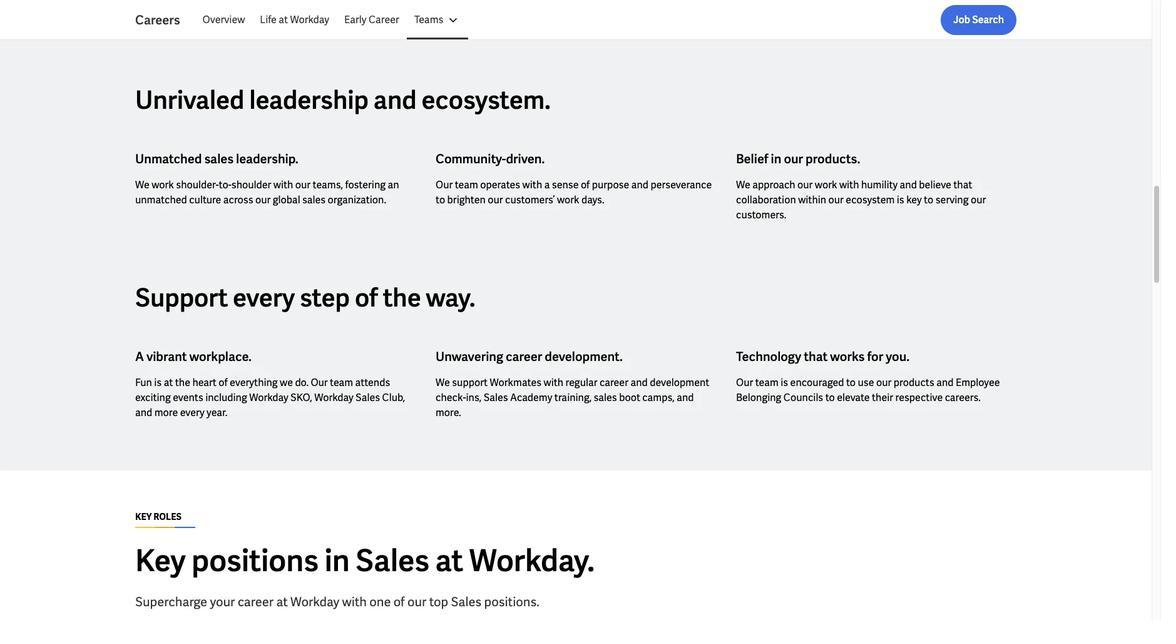 Task type: vqa. For each thing, say whether or not it's contained in the screenshot.
teams,
yes



Task type: describe. For each thing, give the bounding box(es) containing it.
fun
[[135, 377, 152, 390]]

culture
[[189, 194, 221, 207]]

including
[[206, 392, 247, 405]]

with inside our team operates with a sense of purpose and perseverance to brighten our customers' work days.
[[523, 179, 543, 192]]

ecosystem.
[[422, 84, 551, 117]]

employee
[[956, 377, 1001, 390]]

sense
[[552, 179, 579, 192]]

career
[[369, 13, 400, 26]]

work inside we approach our work with humility and believe that collaboration within our ecosystem is key to serving our customers.
[[815, 179, 838, 192]]

regular
[[566, 377, 598, 390]]

events
[[173, 392, 203, 405]]

camps,
[[643, 392, 675, 405]]

early career
[[344, 13, 400, 26]]

their
[[872, 392, 894, 405]]

life
[[260, 13, 277, 26]]

our inside our team operates with a sense of purpose and perseverance to brighten our customers' work days.
[[488, 194, 503, 207]]

within
[[799, 194, 827, 207]]

workmates
[[490, 377, 542, 390]]

at inside fun is at the heart of everything we do. our team attends exciting events including workday sko, workday sales club, and more every year.
[[164, 377, 173, 390]]

we
[[280, 377, 293, 390]]

our for community-driven.
[[436, 179, 453, 192]]

products
[[894, 377, 935, 390]]

support every step of the way.
[[135, 282, 476, 315]]

fun is at the heart of everything we do. our team attends exciting events including workday sko, workday sales club, and more every year.
[[135, 377, 405, 420]]

academy
[[511, 392, 553, 405]]

is inside fun is at the heart of everything we do. our team attends exciting events including workday sko, workday sales club, and more every year.
[[154, 377, 162, 390]]

we for belief in our products.
[[737, 179, 751, 192]]

1 vertical spatial top
[[429, 595, 449, 611]]

life at workday
[[260, 13, 329, 26]]

0 horizontal spatial top
[[277, 8, 296, 25]]

key
[[135, 512, 152, 523]]

sales up the one
[[356, 542, 430, 581]]

70%+
[[243, 8, 274, 25]]

brighten
[[448, 194, 486, 207]]

perseverance
[[651, 179, 712, 192]]

across
[[223, 194, 253, 207]]

work inside our team operates with a sense of purpose and perseverance to brighten our customers' work days.
[[557, 194, 580, 207]]

unmatched sales leadership.
[[135, 151, 299, 167]]

supercharge your career at workday with one of our top sales positions.
[[135, 595, 540, 611]]

councils
[[784, 392, 824, 405]]

sales inside we support workmates with regular career and development check-ins, sales academy training, sales boot camps, and more.
[[484, 392, 508, 405]]

global
[[273, 194, 300, 207]]

key positions in sales at workday.
[[135, 542, 595, 581]]

belief in our products.
[[737, 151, 861, 167]]

community-
[[436, 151, 506, 167]]

year.
[[207, 407, 228, 420]]

with inside we approach our work with humility and believe that collaboration within our ecosystem is key to serving our customers.
[[840, 179, 860, 192]]

key
[[907, 194, 922, 207]]

community-driven.
[[436, 151, 545, 167]]

leadership.
[[236, 151, 299, 167]]

key roles
[[135, 512, 182, 523]]

unmatched
[[135, 151, 202, 167]]

1 500 from the left
[[196, 8, 217, 25]]

of fortune 500 and 70%+ top 50 fortune 500 companies use workday.
[[135, 8, 524, 25]]

0 vertical spatial every
[[233, 282, 295, 315]]

operates
[[480, 179, 521, 192]]

of inside fun is at the heart of everything we do. our team attends exciting events including workday sko, workday sales club, and more every year.
[[219, 377, 228, 390]]

we approach our work with humility and believe that collaboration within our ecosystem is key to serving our customers.
[[737, 179, 987, 222]]

positions.
[[484, 595, 540, 611]]

1 fortune from the left
[[149, 8, 193, 25]]

shoulder
[[232, 179, 271, 192]]

with inside we support workmates with regular career and development check-ins, sales academy training, sales boot camps, and more.
[[544, 377, 564, 390]]

job search
[[954, 13, 1005, 26]]

our up approach
[[784, 151, 804, 167]]

our right the one
[[408, 595, 427, 611]]

check-
[[436, 392, 466, 405]]

belief
[[737, 151, 769, 167]]

to down encouraged
[[826, 392, 835, 405]]

development
[[650, 377, 710, 390]]

technology
[[737, 349, 802, 365]]

life at workday link
[[253, 5, 337, 35]]

list containing overview
[[195, 5, 1017, 35]]

teams button
[[407, 5, 469, 35]]

days.
[[582, 194, 605, 207]]

job search link
[[942, 5, 1017, 35]]

an
[[388, 179, 399, 192]]

unmatched
[[135, 194, 187, 207]]

step
[[300, 282, 350, 315]]

supercharge
[[135, 595, 207, 611]]

team for community-
[[455, 179, 478, 192]]

one
[[370, 595, 391, 611]]

work inside we work shoulder-to-shoulder with our teams, fostering an unmatched culture across our global sales organization.
[[152, 179, 174, 192]]

career inside we support workmates with regular career and development check-ins, sales academy training, sales boot camps, and more.
[[600, 377, 629, 390]]

to inside we approach our work with humility and believe that collaboration within our ecosystem is key to serving our customers.
[[925, 194, 934, 207]]

works
[[831, 349, 865, 365]]

teams,
[[313, 179, 343, 192]]

elevate
[[838, 392, 870, 405]]

sko,
[[291, 392, 312, 405]]

workplace.
[[190, 349, 252, 365]]

1 vertical spatial workday.
[[470, 542, 595, 581]]

key
[[135, 542, 186, 581]]

0 horizontal spatial in
[[325, 542, 350, 581]]

early
[[344, 13, 367, 26]]

job
[[954, 13, 971, 26]]

our down shoulder
[[255, 194, 271, 207]]

you.
[[886, 349, 910, 365]]

we support workmates with regular career and development check-ins, sales academy training, sales boot camps, and more.
[[436, 377, 710, 420]]



Task type: locate. For each thing, give the bounding box(es) containing it.
2 500 from the left
[[362, 8, 383, 25]]

customers'
[[506, 194, 555, 207]]

our up within
[[798, 179, 813, 192]]

0 horizontal spatial every
[[180, 407, 205, 420]]

0 horizontal spatial work
[[152, 179, 174, 192]]

50
[[298, 8, 312, 25]]

careers link
[[135, 11, 195, 29]]

our right within
[[829, 194, 844, 207]]

career up the workmates
[[506, 349, 543, 365]]

workday. up positions.
[[470, 542, 595, 581]]

workday. right teams dropdown button
[[473, 8, 524, 25]]

0 vertical spatial sales
[[204, 151, 234, 167]]

every left step
[[233, 282, 295, 315]]

encouraged
[[791, 377, 845, 390]]

in right belief
[[771, 151, 782, 167]]

careers.
[[945, 392, 981, 405]]

is inside we approach our work with humility and believe that collaboration within our ecosystem is key to serving our customers.
[[897, 194, 905, 207]]

we inside we work shoulder-to-shoulder with our teams, fostering an unmatched culture across our global sales organization.
[[135, 179, 150, 192]]

use inside our team is encouraged to use our products and employee belonging councils to elevate their respective careers.
[[858, 377, 875, 390]]

0 vertical spatial workday.
[[473, 8, 524, 25]]

team inside our team operates with a sense of purpose and perseverance to brighten our customers' work days.
[[455, 179, 478, 192]]

everything
[[230, 377, 278, 390]]

0 horizontal spatial that
[[804, 349, 828, 365]]

in up 'supercharge your career at workday with one of our top sales positions.'
[[325, 542, 350, 581]]

the left way.
[[383, 282, 421, 315]]

with left a
[[523, 179, 543, 192]]

use up elevate
[[858, 377, 875, 390]]

to right key
[[925, 194, 934, 207]]

exciting
[[135, 392, 171, 405]]

work up within
[[815, 179, 838, 192]]

we up unmatched
[[135, 179, 150, 192]]

to left brighten
[[436, 194, 445, 207]]

shoulder-
[[176, 179, 219, 192]]

team inside fun is at the heart of everything we do. our team attends exciting events including workday sko, workday sales club, and more every year.
[[330, 377, 353, 390]]

unrivaled leadership and ecosystem.
[[135, 84, 551, 117]]

and inside we approach our work with humility and believe that collaboration within our ecosystem is key to serving our customers.
[[900, 179, 917, 192]]

to-
[[219, 179, 232, 192]]

every
[[233, 282, 295, 315], [180, 407, 205, 420]]

to up elevate
[[847, 377, 856, 390]]

team
[[455, 179, 478, 192], [330, 377, 353, 390], [756, 377, 779, 390]]

career right your
[[238, 595, 274, 611]]

with up global
[[274, 179, 293, 192]]

our team is encouraged to use our products and employee belonging councils to elevate their respective careers.
[[737, 377, 1001, 405]]

early career link
[[337, 5, 407, 35]]

fortune right 50
[[315, 8, 359, 25]]

we for unmatched sales leadership.
[[135, 179, 150, 192]]

0 horizontal spatial team
[[330, 377, 353, 390]]

top
[[277, 8, 296, 25], [429, 595, 449, 611]]

at
[[279, 13, 288, 26], [164, 377, 173, 390], [436, 542, 464, 581], [276, 595, 288, 611]]

0 horizontal spatial is
[[154, 377, 162, 390]]

careers
[[135, 12, 180, 28]]

2 horizontal spatial work
[[815, 179, 838, 192]]

a
[[545, 179, 550, 192]]

1 vertical spatial the
[[175, 377, 190, 390]]

is up councils
[[781, 377, 789, 390]]

fostering
[[345, 179, 386, 192]]

1 horizontal spatial use
[[858, 377, 875, 390]]

1 vertical spatial career
[[600, 377, 629, 390]]

is inside our team is encouraged to use our products and employee belonging councils to elevate their respective careers.
[[781, 377, 789, 390]]

with up training,
[[544, 377, 564, 390]]

sales
[[356, 392, 380, 405], [484, 392, 508, 405], [356, 542, 430, 581], [451, 595, 482, 611]]

heart
[[193, 377, 217, 390]]

team for technology
[[756, 377, 779, 390]]

that up 'serving'
[[954, 179, 973, 192]]

1 vertical spatial sales
[[303, 194, 326, 207]]

2 horizontal spatial career
[[600, 377, 629, 390]]

a vibrant workplace.
[[135, 349, 252, 365]]

workday inside menu
[[290, 13, 329, 26]]

0 horizontal spatial 500
[[196, 8, 217, 25]]

with inside we work shoulder-to-shoulder with our teams, fostering an unmatched culture across our global sales organization.
[[274, 179, 293, 192]]

0 horizontal spatial we
[[135, 179, 150, 192]]

our for technology that works for you.
[[737, 377, 754, 390]]

work
[[152, 179, 174, 192], [815, 179, 838, 192], [557, 194, 580, 207]]

sales inside fun is at the heart of everything we do. our team attends exciting events including workday sko, workday sales club, and more every year.
[[356, 392, 380, 405]]

positions
[[192, 542, 319, 581]]

with left the one
[[342, 595, 367, 611]]

sales down teams,
[[303, 194, 326, 207]]

support
[[452, 377, 488, 390]]

0 horizontal spatial career
[[238, 595, 274, 611]]

and inside our team operates with a sense of purpose and perseverance to brighten our customers' work days.
[[632, 179, 649, 192]]

ecosystem
[[846, 194, 895, 207]]

team inside our team is encouraged to use our products and employee belonging councils to elevate their respective careers.
[[756, 377, 779, 390]]

we for unwavering career development.
[[436, 377, 450, 390]]

our right do.
[[311, 377, 328, 390]]

the up events
[[175, 377, 190, 390]]

1 horizontal spatial sales
[[303, 194, 326, 207]]

1 horizontal spatial work
[[557, 194, 580, 207]]

organization.
[[328, 194, 386, 207]]

list
[[195, 5, 1017, 35]]

our up their
[[877, 377, 892, 390]]

and inside fun is at the heart of everything we do. our team attends exciting events including workday sko, workday sales club, and more every year.
[[135, 407, 152, 420]]

we inside we approach our work with humility and believe that collaboration within our ecosystem is key to serving our customers.
[[737, 179, 751, 192]]

unrivaled
[[135, 84, 245, 117]]

our inside our team operates with a sense of purpose and perseverance to brighten our customers' work days.
[[436, 179, 453, 192]]

2 horizontal spatial we
[[737, 179, 751, 192]]

team up brighten
[[455, 179, 478, 192]]

work down sense at the left of page
[[557, 194, 580, 207]]

1 vertical spatial use
[[858, 377, 875, 390]]

training,
[[555, 392, 592, 405]]

that
[[954, 179, 973, 192], [804, 349, 828, 365]]

fortune left overview
[[149, 8, 193, 25]]

top right the one
[[429, 595, 449, 611]]

use right teams
[[450, 8, 470, 25]]

2 fortune from the left
[[315, 8, 359, 25]]

vibrant
[[146, 349, 187, 365]]

we
[[135, 179, 150, 192], [737, 179, 751, 192], [436, 377, 450, 390]]

more
[[155, 407, 178, 420]]

every down events
[[180, 407, 205, 420]]

our up belonging at the right bottom
[[737, 377, 754, 390]]

2 horizontal spatial sales
[[594, 392, 617, 405]]

we work shoulder-to-shoulder with our teams, fostering an unmatched culture across our global sales organization.
[[135, 179, 399, 207]]

to inside our team operates with a sense of purpose and perseverance to brighten our customers' work days.
[[436, 194, 445, 207]]

1 horizontal spatial team
[[455, 179, 478, 192]]

we up the check-
[[436, 377, 450, 390]]

of inside our team operates with a sense of purpose and perseverance to brighten our customers' work days.
[[581, 179, 590, 192]]

1 vertical spatial every
[[180, 407, 205, 420]]

0 vertical spatial the
[[383, 282, 421, 315]]

our inside our team is encouraged to use our products and employee belonging councils to elevate their respective careers.
[[877, 377, 892, 390]]

and inside our team is encouraged to use our products and employee belonging councils to elevate their respective careers.
[[937, 377, 954, 390]]

the inside fun is at the heart of everything we do. our team attends exciting events including workday sko, workday sales club, and more every year.
[[175, 377, 190, 390]]

we up collaboration
[[737, 179, 751, 192]]

collaboration
[[737, 194, 797, 207]]

we inside we support workmates with regular career and development check-ins, sales academy training, sales boot camps, and more.
[[436, 377, 450, 390]]

2 vertical spatial sales
[[594, 392, 617, 405]]

1 vertical spatial in
[[325, 542, 350, 581]]

sales inside we work shoulder-to-shoulder with our teams, fostering an unmatched culture across our global sales organization.
[[303, 194, 326, 207]]

workday
[[290, 13, 329, 26], [249, 392, 289, 405], [315, 392, 354, 405], [291, 595, 340, 611]]

leadership
[[249, 84, 369, 117]]

club,
[[382, 392, 405, 405]]

our up brighten
[[436, 179, 453, 192]]

your
[[210, 595, 235, 611]]

respective
[[896, 392, 943, 405]]

1 horizontal spatial fortune
[[315, 8, 359, 25]]

overview link
[[195, 5, 253, 35]]

support
[[135, 282, 228, 315]]

our down operates
[[488, 194, 503, 207]]

1 horizontal spatial in
[[771, 151, 782, 167]]

our right 'serving'
[[971, 194, 987, 207]]

use
[[450, 8, 470, 25], [858, 377, 875, 390]]

menu
[[195, 5, 469, 35]]

career up the boot at the right of the page
[[600, 377, 629, 390]]

2 horizontal spatial team
[[756, 377, 779, 390]]

sales down attends
[[356, 392, 380, 405]]

our
[[436, 179, 453, 192], [311, 377, 328, 390], [737, 377, 754, 390]]

0 vertical spatial use
[[450, 8, 470, 25]]

with up ecosystem
[[840, 179, 860, 192]]

1 horizontal spatial the
[[383, 282, 421, 315]]

sales right ins,
[[484, 392, 508, 405]]

workday.
[[473, 8, 524, 25], [470, 542, 595, 581]]

1 horizontal spatial our
[[436, 179, 453, 192]]

0 horizontal spatial fortune
[[149, 8, 193, 25]]

overview
[[203, 13, 245, 26]]

team left attends
[[330, 377, 353, 390]]

humility
[[862, 179, 898, 192]]

purpose
[[592, 179, 630, 192]]

our inside our team is encouraged to use our products and employee belonging councils to elevate their respective careers.
[[737, 377, 754, 390]]

2 horizontal spatial our
[[737, 377, 754, 390]]

unwavering career development.
[[436, 349, 623, 365]]

our up global
[[296, 179, 311, 192]]

serving
[[936, 194, 969, 207]]

that inside we approach our work with humility and believe that collaboration within our ecosystem is key to serving our customers.
[[954, 179, 973, 192]]

to
[[436, 194, 445, 207], [925, 194, 934, 207], [847, 377, 856, 390], [826, 392, 835, 405]]

team up belonging at the right bottom
[[756, 377, 779, 390]]

roles
[[154, 512, 182, 523]]

0 horizontal spatial sales
[[204, 151, 234, 167]]

work up unmatched
[[152, 179, 174, 192]]

1 horizontal spatial 500
[[362, 8, 383, 25]]

every inside fun is at the heart of everything we do. our team attends exciting events including workday sko, workday sales club, and more every year.
[[180, 407, 205, 420]]

top left 50
[[277, 8, 296, 25]]

1 horizontal spatial every
[[233, 282, 295, 315]]

0 horizontal spatial the
[[175, 377, 190, 390]]

1 horizontal spatial that
[[954, 179, 973, 192]]

driven.
[[506, 151, 545, 167]]

0 vertical spatial that
[[954, 179, 973, 192]]

0 horizontal spatial use
[[450, 8, 470, 25]]

sales left the boot at the right of the page
[[594, 392, 617, 405]]

1 horizontal spatial is
[[781, 377, 789, 390]]

1 horizontal spatial career
[[506, 349, 543, 365]]

0 vertical spatial in
[[771, 151, 782, 167]]

that up encouraged
[[804, 349, 828, 365]]

search
[[973, 13, 1005, 26]]

menu containing overview
[[195, 5, 469, 35]]

technology that works for you.
[[737, 349, 910, 365]]

belonging
[[737, 392, 782, 405]]

development.
[[545, 349, 623, 365]]

is right fun
[[154, 377, 162, 390]]

more.
[[436, 407, 461, 420]]

is left key
[[897, 194, 905, 207]]

2 horizontal spatial is
[[897, 194, 905, 207]]

our inside fun is at the heart of everything we do. our team attends exciting events including workday sko, workday sales club, and more every year.
[[311, 377, 328, 390]]

1 vertical spatial that
[[804, 349, 828, 365]]

attends
[[356, 377, 390, 390]]

sales up to-
[[204, 151, 234, 167]]

1 horizontal spatial we
[[436, 377, 450, 390]]

approach
[[753, 179, 796, 192]]

of
[[135, 8, 147, 25], [581, 179, 590, 192], [355, 282, 378, 315], [219, 377, 228, 390], [394, 595, 405, 611]]

sales left positions.
[[451, 595, 482, 611]]

unwavering
[[436, 349, 504, 365]]

is
[[897, 194, 905, 207], [154, 377, 162, 390], [781, 377, 789, 390]]

sales inside we support workmates with regular career and development check-ins, sales academy training, sales boot camps, and more.
[[594, 392, 617, 405]]

1 horizontal spatial top
[[429, 595, 449, 611]]

0 vertical spatial career
[[506, 349, 543, 365]]

0 horizontal spatial our
[[311, 377, 328, 390]]

a
[[135, 349, 144, 365]]

2 vertical spatial career
[[238, 595, 274, 611]]

teams
[[415, 13, 444, 26]]

0 vertical spatial top
[[277, 8, 296, 25]]

with
[[274, 179, 293, 192], [523, 179, 543, 192], [840, 179, 860, 192], [544, 377, 564, 390], [342, 595, 367, 611]]

the
[[383, 282, 421, 315], [175, 377, 190, 390]]



